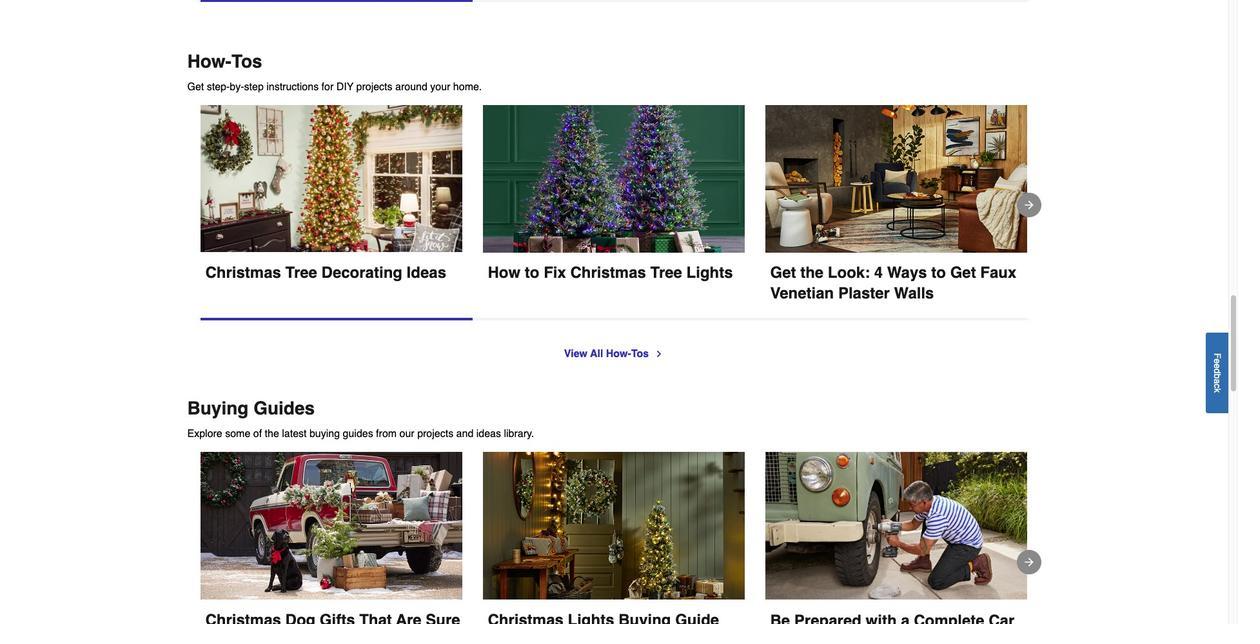 Task type: describe. For each thing, give the bounding box(es) containing it.
get the look: 4 ways to get faux venetian plaster walls
[[770, 264, 1021, 303]]

f e e d b a c k
[[1212, 353, 1223, 393]]

home.
[[453, 81, 482, 93]]

view all how-tos link
[[564, 347, 664, 362]]

get step-by-step instructions for diy projects around your home.
[[187, 81, 482, 93]]

and
[[456, 429, 474, 440]]

1 horizontal spatial tos
[[631, 349, 649, 360]]

2 christmas from the left
[[570, 264, 646, 282]]

how-tos
[[187, 51, 262, 71]]

k
[[1212, 388, 1223, 393]]

explore some of the latest buying guides from our projects and ideas library.
[[187, 429, 534, 440]]

guides
[[254, 398, 315, 419]]

christmas tree decorating ideas link
[[200, 105, 462, 283]]

ideas
[[407, 264, 446, 282]]

christmas tree decorating ideas
[[205, 264, 446, 282]]

a
[[1212, 379, 1223, 384]]

view all how-tos
[[564, 349, 649, 360]]

a black lab with a bow on its neck in front of a red pick up truck. image
[[200, 452, 462, 605]]

arrow right image
[[1023, 199, 1035, 212]]

get the look: 4 ways to get faux venetian plaster walls link
[[765, 105, 1027, 304]]

plaster
[[838, 285, 890, 303]]

some
[[225, 429, 250, 440]]

b
[[1212, 374, 1223, 379]]

our
[[400, 429, 414, 440]]

0 horizontal spatial how-
[[187, 51, 231, 71]]

look:
[[828, 264, 870, 282]]

a home entryway decorated for christmas with lighted wreath, garland, and a prelit christmas tree. image
[[483, 452, 745, 605]]

the inside get the look: 4 ways to get faux venetian plaster walls
[[800, 264, 824, 282]]

all
[[590, 349, 603, 360]]

chevron right image
[[654, 349, 664, 360]]

faux
[[981, 264, 1017, 282]]

1 vertical spatial the
[[265, 429, 279, 440]]

library.
[[504, 429, 534, 440]]

a video about 3 methods to add lights to a christmas tree. image
[[200, 105, 462, 258]]

c
[[1212, 384, 1223, 388]]

buying guides
[[187, 398, 315, 419]]

walls
[[894, 285, 934, 303]]

buying
[[187, 398, 249, 419]]

1 tree from the left
[[285, 264, 317, 282]]

from
[[376, 429, 397, 440]]

a man in a striped blue and white t-shirt fixing a tire. image
[[765, 452, 1027, 605]]

to inside get the look: 4 ways to get faux venetian plaster walls
[[932, 264, 946, 282]]

step-
[[207, 81, 230, 93]]

arrow right image
[[1023, 556, 1035, 569]]

latest
[[282, 429, 307, 440]]

decorating
[[322, 264, 402, 282]]

1 e from the top
[[1212, 359, 1223, 364]]

2 e from the top
[[1212, 364, 1223, 369]]

0 vertical spatial projects
[[356, 81, 392, 93]]



Task type: vqa. For each thing, say whether or not it's contained in the screenshot.
explore
yes



Task type: locate. For each thing, give the bounding box(es) containing it.
how- right all
[[606, 349, 631, 360]]

1 horizontal spatial how-
[[606, 349, 631, 360]]

0 vertical spatial how-
[[187, 51, 231, 71]]

how to fix christmas tree lights link
[[483, 105, 745, 283]]

f e e d b a c k button
[[1206, 333, 1229, 413]]

1 horizontal spatial christmas
[[570, 264, 646, 282]]

a video showing how to replace a holiday lightbulb and fuse. image
[[483, 105, 745, 258]]

0 vertical spatial the
[[800, 264, 824, 282]]

of
[[253, 429, 262, 440]]

a trendy room with a plaster look fireplace surround, wood slat accent wall and a modern chandelier. image
[[765, 105, 1027, 258]]

view
[[564, 349, 588, 360]]

1 to from the left
[[525, 264, 539, 282]]

1 horizontal spatial get
[[770, 264, 796, 282]]

how to fix christmas tree lights
[[488, 264, 733, 282]]

guides
[[343, 429, 373, 440]]

ideas
[[476, 429, 501, 440]]

1 horizontal spatial projects
[[417, 429, 453, 440]]

fix
[[544, 264, 566, 282]]

get left faux
[[950, 264, 976, 282]]

the right of
[[265, 429, 279, 440]]

by-
[[230, 81, 244, 93]]

how- up step-
[[187, 51, 231, 71]]

tree left lights
[[650, 264, 682, 282]]

christmas
[[205, 264, 281, 282], [570, 264, 646, 282]]

to
[[525, 264, 539, 282], [932, 264, 946, 282]]

0 horizontal spatial tree
[[285, 264, 317, 282]]

the up venetian
[[800, 264, 824, 282]]

to left fix
[[525, 264, 539, 282]]

2 tree from the left
[[650, 264, 682, 282]]

1 horizontal spatial the
[[800, 264, 824, 282]]

scrollbar
[[200, 0, 472, 2], [200, 318, 472, 321]]

projects
[[356, 81, 392, 93], [417, 429, 453, 440]]

projects right our
[[417, 429, 453, 440]]

0 vertical spatial scrollbar
[[200, 0, 472, 2]]

0 horizontal spatial the
[[265, 429, 279, 440]]

1 vertical spatial tos
[[631, 349, 649, 360]]

get for get the look: 4 ways to get faux venetian plaster walls
[[770, 264, 796, 282]]

0 horizontal spatial tos
[[231, 51, 262, 71]]

1 horizontal spatial to
[[932, 264, 946, 282]]

the
[[800, 264, 824, 282], [265, 429, 279, 440]]

1 vertical spatial scrollbar
[[200, 318, 472, 321]]

tos left chevron right icon
[[631, 349, 649, 360]]

your
[[430, 81, 450, 93]]

1 scrollbar from the top
[[200, 0, 472, 2]]

ways
[[887, 264, 927, 282]]

buying
[[310, 429, 340, 440]]

lights
[[687, 264, 733, 282]]

0 horizontal spatial projects
[[356, 81, 392, 93]]

4
[[874, 264, 883, 282]]

around
[[395, 81, 427, 93]]

get left step-
[[187, 81, 204, 93]]

get
[[187, 81, 204, 93], [770, 264, 796, 282], [950, 264, 976, 282]]

d
[[1212, 369, 1223, 374]]

0 vertical spatial tos
[[231, 51, 262, 71]]

how-
[[187, 51, 231, 71], [606, 349, 631, 360]]

projects right diy
[[356, 81, 392, 93]]

tree
[[285, 264, 317, 282], [650, 264, 682, 282]]

venetian
[[770, 285, 834, 303]]

0 horizontal spatial to
[[525, 264, 539, 282]]

step
[[244, 81, 264, 93]]

get up venetian
[[770, 264, 796, 282]]

for
[[322, 81, 334, 93]]

explore
[[187, 429, 222, 440]]

get for get step-by-step instructions for diy projects around your home.
[[187, 81, 204, 93]]

e up d
[[1212, 359, 1223, 364]]

0 horizontal spatial get
[[187, 81, 204, 93]]

tos
[[231, 51, 262, 71], [631, 349, 649, 360]]

e
[[1212, 359, 1223, 364], [1212, 364, 1223, 369]]

to right the ways
[[932, 264, 946, 282]]

tos up "step"
[[231, 51, 262, 71]]

how
[[488, 264, 521, 282]]

1 horizontal spatial tree
[[650, 264, 682, 282]]

1 vertical spatial projects
[[417, 429, 453, 440]]

0 horizontal spatial christmas
[[205, 264, 281, 282]]

diy
[[336, 81, 354, 93]]

instructions
[[267, 81, 319, 93]]

1 christmas from the left
[[205, 264, 281, 282]]

2 scrollbar from the top
[[200, 318, 472, 321]]

e up b
[[1212, 364, 1223, 369]]

f
[[1212, 353, 1223, 359]]

1 vertical spatial how-
[[606, 349, 631, 360]]

2 horizontal spatial get
[[950, 264, 976, 282]]

tree left 'decorating'
[[285, 264, 317, 282]]

2 to from the left
[[932, 264, 946, 282]]



